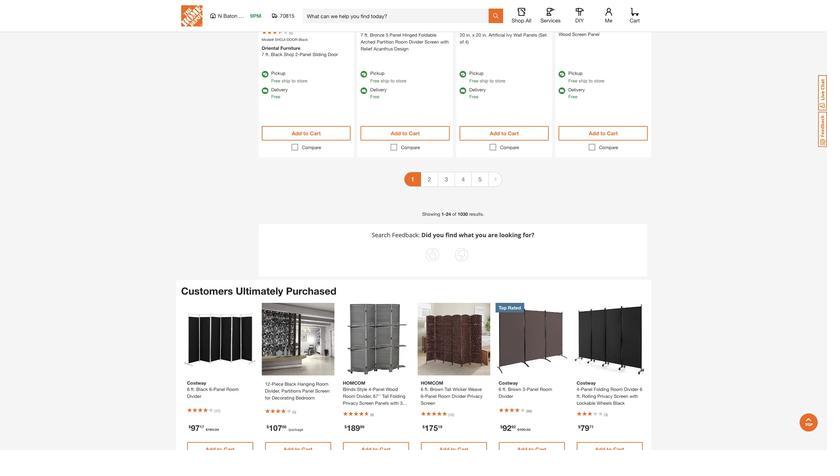 Task type: describe. For each thing, give the bounding box(es) containing it.
homeroots
[[559, 18, 585, 24]]

black inside oriental furniture 7 ft. black shoji 2-panel sliding door
[[271, 52, 283, 57]]

me button
[[598, 8, 620, 24]]

8041
[[481, 18, 489, 22]]

71
[[590, 425, 594, 430]]

services button
[[540, 8, 561, 24]]

homeroots mariana 74 in handcrafted natural brown wood screen panel
[[559, 18, 645, 37]]

dekor
[[489, 26, 502, 32]]

panel inside oriental furniture 7 ft. black shoji 2-panel sliding door
[[300, 52, 311, 57]]

decorating
[[272, 395, 295, 401]]

lockable
[[577, 401, 596, 406]]

compare for model# 342744 available shipping icon's add to cart button
[[599, 145, 618, 150]]

x
[[473, 32, 475, 38]]

live chat image
[[819, 75, 827, 111]]

6 ft. black 6-panel room divider image
[[184, 303, 256, 376]]

6 ft. brown 3-panel room divider image
[[496, 303, 568, 376]]

9pm
[[250, 13, 261, 19]]

room inside homcom 6 ft. brown tall wicker weave 6-panel room divider privacy screen
[[438, 394, 451, 399]]

7 inside 7 ft. bronze 5 panel hinged foldable arched partition room divider screen with relief acanthus design
[[361, 32, 363, 38]]

$ 107 88 /package
[[267, 424, 303, 433]]

2 in. from the left
[[483, 32, 488, 38]]

brown inside homeroots mariana 74 in handcrafted natural brown wood screen panel
[[631, 25, 645, 30]]

compare for add to cart button associated with available shipping image
[[500, 145, 519, 150]]

services
[[541, 17, 561, 23]]

bronze
[[370, 32, 385, 38]]

shop all button
[[511, 8, 532, 24]]

costway for 97
[[187, 381, 206, 386]]

5 inside 7 ft. bronze 5 panel hinged foldable arched partition room divider screen with relief acanthus design
[[386, 32, 389, 38]]

bedroom inside homcom blinds style 4-panel wood room divider, 67'' tall folding privacy screen panels with 3 shelves for indoor bedroom office
[[382, 408, 401, 413]]

model# 342744
[[559, 10, 584, 15]]

relief
[[361, 46, 372, 52]]

. inside $ 97 17 $ 163 . 94
[[214, 428, 215, 432]]

1030
[[458, 212, 468, 217]]

rated
[[508, 305, 521, 311]]

6 for 6 ft. black 6-panel room divider
[[187, 387, 190, 392]]

wall
[[514, 32, 522, 38]]

wood inside homcom blinds style 4-panel wood room divider, 67'' tall folding privacy screen panels with 3 shelves for indoor bedroom office
[[386, 387, 398, 392]]

office
[[343, 415, 355, 420]]

partitions
[[282, 388, 301, 394]]

5 up /package
[[293, 410, 295, 415]]

$ 175 19
[[423, 424, 443, 433]]

) down costway 6 ft. brown 3-panel room divider
[[531, 409, 532, 414]]

cart for add to cart button corresponding to 1st available shipping icon from left
[[310, 130, 321, 137]]

me
[[605, 17, 613, 23]]

88 inside $ 107 88 /package
[[282, 425, 287, 430]]

ship for available for pickup image for model# 342744
[[579, 78, 588, 84]]

802 . 37 save $ 80 . 24 ( 10 %)
[[296, 9, 327, 19]]

$ for 189
[[345, 425, 347, 430]]

( link
[[361, 9, 450, 17]]

94
[[215, 428, 219, 432]]

with inside costway 4-panel folding room divider 6 ft. rolling privacy screen with lockable wheels black
[[630, 394, 638, 399]]

67''
[[373, 394, 381, 399]]

pickup free ship to store for available for pickup image corresponding to model# 71388
[[370, 70, 407, 84]]

delivery free for available for pickup icon
[[470, 87, 486, 100]]

sliding
[[313, 52, 327, 57]]

342744
[[572, 10, 584, 15]]

$ inside '802 . 37 save $ 80 . 24 ( 10 %)'
[[306, 14, 308, 19]]

%)
[[323, 14, 327, 19]]

) down costway 6 ft. black 6-panel room divider
[[219, 409, 220, 414]]

( 88 )
[[526, 409, 532, 414]]

model# 71388
[[361, 18, 384, 22]]

room inside homcom blinds style 4-panel wood room divider, 67'' tall folding privacy screen panels with 3 shelves for indoor bedroom office
[[343, 394, 355, 399]]

13
[[290, 11, 295, 16]]

n
[[218, 13, 222, 19]]

3 inside homcom blinds style 4-panel wood room divider, 67'' tall folding privacy screen panels with 3 shelves for indoor bedroom office
[[400, 401, 403, 406]]

screen inside 12-piece black hanging room divider, partitions panel screen for decorating bedroom
[[315, 388, 330, 394]]

cart link
[[628, 8, 642, 24]]

divider, inside 12-piece black hanging room divider, partitions panel screen for decorating bedroom
[[265, 388, 280, 394]]

92 inside $ 92 92 $ 109 . 32
[[512, 425, 516, 430]]

1 horizontal spatial 10
[[488, 11, 492, 15]]

17 inside $ 97 17 $ 163 . 94
[[200, 425, 204, 430]]

for inside 12-piece black hanging room divider, partitions panel screen for decorating bedroom
[[265, 395, 271, 401]]

163
[[208, 428, 214, 432]]

divider, inside homcom blinds style 4-panel wood room divider, 67'' tall folding privacy screen panels with 3 shelves for indoor bedroom office
[[357, 394, 372, 399]]

homcom blinds style 4-panel wood room divider, 67'' tall folding privacy screen panels with 3 shelves for indoor bedroom office
[[343, 381, 406, 420]]

piece
[[272, 381, 284, 387]]

1 20 from the left
[[460, 32, 465, 38]]

6 for 6 ft. brown 3-panel room divider
[[499, 387, 502, 392]]

screen inside homcom blinds style 4-panel wood room divider, 67'' tall folding privacy screen panels with 3 shelves for indoor bedroom office
[[359, 401, 374, 406]]

24 inside '802 . 37 save $ 80 . 24 ( 10 %)'
[[313, 14, 317, 19]]

pickup free ship to store for available for pickup icon
[[470, 70, 506, 84]]

shop all
[[512, 17, 532, 23]]

delivery free for available for pickup image for model# 342744
[[569, 87, 585, 100]]

room inside 12-piece black hanging room divider, partitions panel screen for decorating bedroom
[[316, 381, 329, 387]]

customers
[[181, 286, 233, 297]]

privacy for 175
[[468, 394, 483, 399]]

artificial
[[489, 32, 505, 38]]

ship for first available for pickup image from left
[[282, 78, 290, 84]]

pickup for available for pickup image for model# 342744
[[569, 70, 583, 76]]

pickup for available for pickup icon
[[470, 70, 484, 76]]

wicker
[[453, 387, 467, 392]]

furniture
[[281, 45, 301, 51]]

1 available shipping image from the left
[[262, 88, 268, 94]]

37
[[306, 9, 310, 13]]

2 store from the left
[[396, 78, 407, 84]]

indoor
[[367, 408, 381, 413]]

pickup for available for pickup image corresponding to model# 71388
[[370, 70, 385, 76]]

pickup free ship to store for first available for pickup image from left
[[271, 70, 307, 84]]

( 12 )
[[448, 413, 454, 417]]

model# for model# mz- 8041
[[460, 18, 472, 22]]

add to cart for first available for pickup image from left
[[292, 130, 321, 137]]

ship for available for pickup icon
[[480, 78, 489, 84]]

of inside green smart dekor 20 in. x 20 in. artificial ivy wall panels (set of 4)
[[460, 39, 464, 45]]

available shipping image for model# 71388
[[361, 88, 367, 94]]

2 link
[[421, 173, 438, 187]]

1
[[411, 176, 415, 183]]

189
[[347, 424, 360, 433]]

shoji
[[284, 52, 294, 57]]

the home depot logo image
[[181, 5, 202, 26]]

74
[[577, 25, 582, 30]]

oriental furniture 7 ft. black shoji 2-panel sliding door
[[262, 45, 338, 57]]

mariana
[[559, 25, 576, 30]]

5 up door-
[[290, 31, 292, 35]]

12-piece black hanging room divider, partitions panel screen for decorating bedroom
[[265, 381, 330, 401]]

screen inside homeroots mariana 74 in handcrafted natural brown wood screen panel
[[572, 32, 587, 37]]

99
[[360, 425, 365, 430]]

rouge
[[239, 13, 254, 19]]

3 inside navigation
[[445, 176, 448, 183]]

available for pickup image for model# 342744
[[559, 71, 566, 78]]

panel inside costway 6 ft. brown 3-panel room divider
[[527, 387, 539, 392]]

panel inside costway 6 ft. black 6-panel room divider
[[214, 387, 225, 392]]

results.
[[469, 212, 484, 217]]

. inside $ 92 92 $ 109 . 32
[[526, 428, 527, 432]]

black inside 12-piece black hanging room divider, partitions panel screen for decorating bedroom
[[285, 381, 296, 387]]

wheels
[[597, 401, 612, 406]]

4- inside homcom blinds style 4-panel wood room divider, 67'' tall folding privacy screen panels with 3 shelves for indoor bedroom office
[[369, 387, 373, 392]]

175
[[425, 424, 438, 433]]

model# for model# 342744
[[559, 10, 571, 15]]

brown for 175
[[430, 387, 444, 392]]

delivery for available for pickup icon
[[470, 87, 486, 93]]

shop
[[512, 17, 524, 23]]

oriental
[[262, 45, 279, 51]]

) up dekor at top
[[492, 11, 493, 15]]

screen inside 7 ft. bronze 5 panel hinged foldable arched partition room divider screen with relief acanthus design
[[425, 39, 439, 45]]

97
[[191, 424, 200, 433]]

room inside costway 4-panel folding room divider 6 ft. rolling privacy screen with lockable wheels black
[[611, 387, 623, 392]]

shelves
[[343, 408, 359, 413]]

n baton rouge
[[218, 13, 254, 19]]

privacy for 189
[[343, 401, 358, 406]]

4)
[[465, 39, 469, 45]]

cart for model# 71388 available shipping icon add to cart button
[[409, 130, 420, 137]]

1 link
[[405, 173, 421, 187]]

12-piece black hanging room divider, partitions panel screen for decorating bedroom image
[[262, 303, 334, 376]]

tall inside homcom blinds style 4-panel wood room divider, 67'' tall folding privacy screen panels with 3 shelves for indoor bedroom office
[[382, 394, 389, 399]]

mz-
[[473, 18, 480, 22]]

diy
[[576, 17, 584, 23]]

2 20 from the left
[[476, 32, 481, 38]]

room inside costway 6 ft. black 6-panel room divider
[[226, 387, 239, 392]]

6- inside costway 6 ft. black 6-panel room divider
[[209, 387, 214, 392]]

green smart dekor 20 in. x 20 in. artificial ivy wall panels (set of 4)
[[460, 26, 547, 45]]

$ 189 99
[[345, 424, 365, 433]]

model# shoji-door-black
[[262, 37, 308, 42]]

blinds
[[343, 387, 356, 392]]

purchased
[[286, 286, 337, 297]]

2 horizontal spatial 3
[[605, 413, 607, 417]]



Task type: locate. For each thing, give the bounding box(es) containing it.
5 up the partition
[[386, 32, 389, 38]]

1 horizontal spatial 17
[[215, 409, 219, 414]]

) up /package
[[295, 410, 296, 415]]

cart for add to cart button associated with available shipping image
[[508, 130, 519, 137]]

1 horizontal spatial available shipping image
[[361, 88, 367, 94]]

6 ft. brown tall wicker weave 6-panel room divider privacy screen image
[[418, 303, 490, 376]]

4 compare from the left
[[599, 145, 618, 150]]

screen left blinds on the left bottom of page
[[315, 388, 330, 394]]

( 5 ) up door-
[[289, 31, 293, 35]]

with
[[441, 39, 449, 45], [630, 394, 638, 399], [390, 401, 399, 406]]

add to cart for available for pickup image corresponding to model# 71388
[[391, 130, 420, 137]]

4- right the style at the left
[[369, 387, 373, 392]]

3 available shipping image from the left
[[559, 88, 566, 94]]

black inside costway 6 ft. black 6-panel room divider
[[196, 387, 208, 392]]

wood down mariana
[[559, 32, 571, 37]]

5 link
[[472, 173, 489, 187]]

free
[[271, 78, 280, 84], [370, 78, 380, 84], [470, 78, 479, 84], [569, 78, 578, 84], [271, 94, 280, 100], [370, 94, 380, 100], [470, 94, 479, 100], [569, 94, 578, 100]]

1 vertical spatial 3
[[400, 401, 403, 406]]

ft.
[[365, 32, 369, 38], [266, 52, 270, 57], [191, 387, 195, 392], [425, 387, 429, 392], [503, 387, 507, 392], [577, 394, 581, 399]]

7 up arched
[[361, 32, 363, 38]]

shoji-
[[275, 37, 287, 42]]

0 vertical spatial folding
[[594, 387, 609, 392]]

19
[[438, 425, 443, 430]]

2 horizontal spatial costway
[[577, 381, 596, 386]]

1 horizontal spatial divider,
[[357, 394, 372, 399]]

black inside costway 4-panel folding room divider 6 ft. rolling privacy screen with lockable wheels black
[[613, 401, 625, 406]]

ft. inside homcom 6 ft. brown tall wicker weave 6-panel room divider privacy screen
[[425, 387, 429, 392]]

1 vertical spatial wood
[[386, 387, 398, 392]]

6 for 6 ft. brown tall wicker weave 6-panel room divider privacy screen
[[421, 387, 424, 392]]

20
[[460, 32, 465, 38], [476, 32, 481, 38]]

with inside 7 ft. bronze 5 panel hinged foldable arched partition room divider screen with relief acanthus design
[[441, 39, 449, 45]]

24 left 1030
[[446, 212, 451, 217]]

add
[[292, 130, 302, 137], [391, 130, 401, 137], [490, 130, 500, 137], [589, 130, 599, 137]]

24
[[313, 14, 317, 19], [446, 212, 451, 217]]

1 ship from the left
[[282, 78, 290, 84]]

of
[[460, 39, 464, 45], [453, 212, 457, 217]]

4 add to cart from the left
[[589, 130, 618, 137]]

bedroom down hanging
[[296, 395, 315, 401]]

handcrafted
[[588, 25, 614, 30]]

ft. inside 7 ft. bronze 5 panel hinged foldable arched partition room divider screen with relief acanthus design
[[365, 32, 369, 38]]

1 vertical spatial bedroom
[[382, 408, 401, 413]]

costway inside costway 6 ft. brown 3-panel room divider
[[499, 381, 518, 386]]

cart for model# 342744 available shipping icon's add to cart button
[[607, 130, 618, 137]]

ship for available for pickup image corresponding to model# 71388
[[381, 78, 389, 84]]

blinds style 4-panel wood room divider, 67'' tall folding privacy screen panels with 3 shelves for indoor bedroom office image
[[340, 303, 412, 376]]

$ left 163
[[189, 425, 191, 430]]

privacy inside homcom blinds style 4-panel wood room divider, 67'' tall folding privacy screen panels with 3 shelves for indoor bedroom office
[[343, 401, 358, 406]]

71388
[[374, 18, 384, 22]]

model# for model# 71388
[[361, 18, 373, 22]]

folding inside homcom blinds style 4-panel wood room divider, 67'' tall folding privacy screen panels with 3 shelves for indoor bedroom office
[[390, 394, 406, 399]]

0 vertical spatial bedroom
[[296, 395, 315, 401]]

add to cart for available for pickup icon
[[490, 130, 519, 137]]

0 horizontal spatial of
[[453, 212, 457, 217]]

store
[[297, 78, 307, 84], [396, 78, 407, 84], [495, 78, 506, 84], [594, 78, 605, 84]]

panels left (set
[[524, 32, 537, 38]]

tall left wicker
[[445, 387, 452, 392]]

divider, down the style at the left
[[357, 394, 372, 399]]

screen up 175
[[421, 401, 435, 406]]

1 vertical spatial 88
[[282, 425, 287, 430]]

) down 67''
[[373, 413, 374, 417]]

2 horizontal spatial privacy
[[598, 394, 613, 399]]

4 ship from the left
[[579, 78, 588, 84]]

0 vertical spatial of
[[460, 39, 464, 45]]

0 horizontal spatial panels
[[375, 401, 389, 406]]

3 delivery from the left
[[470, 87, 486, 93]]

diy button
[[569, 8, 590, 24]]

0 vertical spatial 88
[[527, 409, 531, 414]]

delivery for available for pickup image corresponding to model# 71388
[[370, 87, 387, 93]]

homcom
[[343, 381, 365, 386], [421, 381, 443, 386]]

pickup for first available for pickup image from left
[[271, 70, 286, 76]]

$
[[275, 11, 277, 16], [306, 14, 308, 19], [189, 425, 191, 430], [267, 425, 269, 430], [345, 425, 347, 430], [423, 425, 425, 430], [501, 425, 503, 430], [579, 425, 581, 430], [206, 428, 208, 432], [518, 428, 520, 432]]

1 homcom from the left
[[343, 381, 365, 386]]

screen inside homcom 6 ft. brown tall wicker weave 6-panel room divider privacy screen
[[421, 401, 435, 406]]

) down wheels
[[607, 413, 608, 417]]

1 horizontal spatial 4-
[[577, 387, 581, 392]]

delivery for first available for pickup image from left
[[271, 87, 288, 93]]

for down 12-
[[265, 395, 271, 401]]

arched
[[361, 39, 376, 45]]

1 vertical spatial panels
[[375, 401, 389, 406]]

2 costway from the left
[[499, 381, 518, 386]]

0 vertical spatial for
[[265, 395, 271, 401]]

1 horizontal spatial homcom
[[421, 381, 443, 386]]

1 horizontal spatial of
[[460, 39, 464, 45]]

1 add to cart from the left
[[292, 130, 321, 137]]

3 compare from the left
[[500, 145, 519, 150]]

0 horizontal spatial 4-
[[369, 387, 373, 392]]

1 horizontal spatial bedroom
[[382, 408, 401, 413]]

70815
[[280, 13, 295, 19]]

$ left 71
[[579, 425, 581, 430]]

add to cart for available for pickup image for model# 342744
[[589, 130, 618, 137]]

panel up the ( 17 )
[[214, 387, 225, 392]]

cart
[[630, 17, 640, 23], [310, 130, 321, 137], [409, 130, 420, 137], [508, 130, 519, 137], [607, 130, 618, 137]]

3 available for pickup image from the left
[[559, 71, 566, 78]]

0 horizontal spatial homcom
[[343, 381, 365, 386]]

$ 79 71
[[579, 424, 594, 433]]

What can we help you find today? search field
[[307, 9, 488, 23]]

3 add to cart from the left
[[490, 130, 519, 137]]

0 vertical spatial 3
[[445, 176, 448, 183]]

for inside homcom blinds style 4-panel wood room divider, 67'' tall folding privacy screen panels with 3 shelves for indoor bedroom office
[[361, 408, 366, 413]]

0 horizontal spatial brown
[[430, 387, 444, 392]]

3 store from the left
[[495, 78, 506, 84]]

802
[[299, 9, 305, 13]]

10 up 8041
[[488, 11, 492, 15]]

costway inside costway 4-panel folding room divider 6 ft. rolling privacy screen with lockable wheels black
[[577, 381, 596, 386]]

( 3 )
[[604, 413, 608, 417]]

customers ultimately purchased
[[181, 286, 337, 297]]

model# up oriental
[[262, 37, 274, 42]]

add for add to cart button corresponding to 1st available shipping icon from left
[[292, 130, 302, 137]]

door
[[328, 52, 338, 57]]

0 horizontal spatial folding
[[390, 394, 406, 399]]

6 inside costway 6 ft. brown 3-panel room divider
[[499, 387, 502, 392]]

green
[[460, 26, 473, 32]]

delivery free for first available for pickup image from left
[[271, 87, 288, 100]]

folding
[[594, 387, 609, 392], [390, 394, 406, 399]]

0 horizontal spatial divider,
[[265, 388, 280, 394]]

4 add from the left
[[589, 130, 599, 137]]

panel up 175
[[425, 394, 437, 399]]

3 add to cart button from the left
[[460, 126, 549, 141]]

panel up 67''
[[373, 387, 385, 392]]

4 delivery from the left
[[569, 87, 585, 93]]

1 horizontal spatial 6-
[[421, 394, 425, 399]]

0 vertical spatial with
[[441, 39, 449, 45]]

24 right 80
[[313, 14, 317, 19]]

0 horizontal spatial 7
[[262, 52, 264, 57]]

model# left 71388
[[361, 18, 373, 22]]

12-
[[265, 381, 272, 387]]

model# up green on the right top of page
[[460, 18, 472, 22]]

screen down 74
[[572, 32, 587, 37]]

2 ship from the left
[[381, 78, 389, 84]]

1 horizontal spatial wood
[[559, 32, 571, 37]]

4 pickup free ship to store from the left
[[569, 70, 605, 84]]

( inside '802 . 37 save $ 80 . 24 ( 10 %)'
[[318, 14, 319, 19]]

1 pickup from the left
[[271, 70, 286, 76]]

0 horizontal spatial available for pickup image
[[262, 71, 268, 78]]

with inside homcom blinds style 4-panel wood room divider, 67'' tall folding privacy screen panels with 3 shelves for indoor bedroom office
[[390, 401, 399, 406]]

2 horizontal spatial available shipping image
[[559, 88, 566, 94]]

$ inside $ 79 71
[[579, 425, 581, 430]]

4- up lockable
[[577, 387, 581, 392]]

) down homcom 6 ft. brown tall wicker weave 6-panel room divider privacy screen
[[453, 413, 454, 417]]

0 horizontal spatial 10
[[319, 14, 323, 19]]

0 horizontal spatial bedroom
[[296, 395, 315, 401]]

) up door-
[[292, 31, 293, 35]]

room inside 7 ft. bronze 5 panel hinged foldable arched partition room divider screen with relief acanthus design
[[395, 39, 408, 45]]

2 homcom from the left
[[421, 381, 443, 386]]

1 delivery free from the left
[[271, 87, 288, 100]]

compare for add to cart button corresponding to 1st available shipping icon from left
[[302, 145, 321, 150]]

1 horizontal spatial tall
[[445, 387, 452, 392]]

tall inside homcom 6 ft. brown tall wicker weave 6-panel room divider privacy screen
[[445, 387, 452, 392]]

available shipping image
[[460, 88, 467, 94]]

7 ft. bronze 5 panel hinged foldable arched partition room divider screen with relief acanthus design link
[[361, 26, 450, 52]]

$ left '94'
[[206, 428, 208, 432]]

add to cart
[[292, 130, 321, 137], [391, 130, 420, 137], [490, 130, 519, 137], [589, 130, 618, 137]]

homcom inside homcom blinds style 4-panel wood room divider, 67'' tall folding privacy screen panels with 3 shelves for indoor bedroom office
[[343, 381, 365, 386]]

all
[[526, 17, 532, 23]]

$ 722 13
[[275, 10, 295, 20]]

5 right 4
[[479, 176, 482, 183]]

3 pickup free ship to store from the left
[[470, 70, 506, 84]]

2 vertical spatial with
[[390, 401, 399, 406]]

brown left 3-
[[508, 387, 522, 392]]

$ left 109
[[501, 425, 503, 430]]

delivery for available for pickup image for model# 342744
[[569, 87, 585, 93]]

6 inside costway 4-panel folding room divider 6 ft. rolling privacy screen with lockable wheels black
[[640, 387, 643, 392]]

brown inside costway 6 ft. brown 3-panel room divider
[[508, 387, 522, 392]]

divider, down 12-
[[265, 388, 280, 394]]

brown inside homcom 6 ft. brown tall wicker weave 6-panel room divider privacy screen
[[430, 387, 444, 392]]

in. down smart
[[483, 32, 488, 38]]

divider inside costway 4-panel folding room divider 6 ft. rolling privacy screen with lockable wheels black
[[624, 387, 639, 392]]

room inside costway 6 ft. brown 3-panel room divider
[[540, 387, 552, 392]]

panel inside costway 4-panel folding room divider 6 ft. rolling privacy screen with lockable wheels black
[[581, 387, 593, 392]]

pickup
[[271, 70, 286, 76], [370, 70, 385, 76], [470, 70, 484, 76], [569, 70, 583, 76]]

1 compare from the left
[[302, 145, 321, 150]]

panel up the partition
[[390, 32, 401, 38]]

$ for 175
[[423, 425, 425, 430]]

17 left 163
[[200, 425, 204, 430]]

2 add to cart from the left
[[391, 130, 420, 137]]

7
[[361, 32, 363, 38], [262, 52, 264, 57]]

natural
[[615, 25, 630, 30]]

17 up '94'
[[215, 409, 219, 414]]

screen right rolling at the right bottom
[[614, 394, 629, 399]]

109
[[520, 428, 526, 432]]

privacy up shelves at the left
[[343, 401, 358, 406]]

1 add from the left
[[292, 130, 302, 137]]

folding up wheels
[[594, 387, 609, 392]]

costway inside costway 6 ft. black 6-panel room divider
[[187, 381, 206, 386]]

2 available shipping image from the left
[[361, 88, 367, 94]]

model# for model# shoji-door-black
[[262, 37, 274, 42]]

1 vertical spatial 24
[[446, 212, 451, 217]]

bedroom inside 12-piece black hanging room divider, partitions panel screen for decorating bedroom
[[296, 395, 315, 401]]

2 4- from the left
[[577, 387, 581, 392]]

ft. inside costway 6 ft. brown 3-panel room divider
[[503, 387, 507, 392]]

$ for 92
[[501, 425, 503, 430]]

)
[[492, 11, 493, 15], [292, 31, 293, 35], [219, 409, 220, 414], [531, 409, 532, 414], [295, 410, 296, 415], [373, 413, 374, 417], [453, 413, 454, 417], [607, 413, 608, 417]]

1 horizontal spatial brown
[[508, 387, 522, 392]]

screen down "foldable"
[[425, 39, 439, 45]]

0 vertical spatial 7
[[361, 32, 363, 38]]

wood right the style at the left
[[386, 387, 398, 392]]

0 horizontal spatial tall
[[382, 394, 389, 399]]

( 5 ) up /package
[[293, 410, 296, 415]]

2 horizontal spatial brown
[[631, 25, 645, 30]]

panels inside green smart dekor 20 in. x 20 in. artificial ivy wall panels (set of 4)
[[524, 32, 537, 38]]

2 compare from the left
[[401, 145, 420, 150]]

2
[[428, 176, 431, 183]]

$ inside $ 175 19
[[423, 425, 425, 430]]

available for pickup image for model# 71388
[[361, 71, 367, 78]]

1 horizontal spatial 7
[[361, 32, 363, 38]]

$ left /package
[[267, 425, 269, 430]]

1 horizontal spatial 24
[[446, 212, 451, 217]]

( 17 )
[[215, 409, 220, 414]]

brown for $
[[508, 387, 522, 392]]

rolling
[[582, 394, 596, 399]]

0 vertical spatial wood
[[559, 32, 571, 37]]

door-
[[287, 37, 299, 42]]

4-panel folding room divider 6 ft. rolling privacy screen with lockable wheels black image
[[574, 303, 646, 376]]

feedback link image
[[819, 112, 827, 147]]

4 delivery free from the left
[[569, 87, 585, 100]]

panels
[[524, 32, 537, 38], [375, 401, 389, 406]]

available shipping image for model# 342744
[[559, 88, 566, 94]]

panel inside homcom blinds style 4-panel wood room divider, 67'' tall folding privacy screen panels with 3 shelves for indoor bedroom office
[[373, 387, 385, 392]]

top
[[499, 305, 507, 311]]

1 horizontal spatial 3
[[445, 176, 448, 183]]

in. left x
[[466, 32, 471, 38]]

panels down 67''
[[375, 401, 389, 406]]

ft. inside oriental furniture 7 ft. black shoji 2-panel sliding door
[[266, 52, 270, 57]]

privacy down weave
[[468, 394, 483, 399]]

5 inside "link"
[[479, 176, 482, 183]]

20 down green on the right top of page
[[460, 32, 465, 38]]

10
[[488, 11, 492, 15], [319, 14, 323, 19]]

4- inside costway 4-panel folding room divider 6 ft. rolling privacy screen with lockable wheels black
[[577, 387, 581, 392]]

compare for model# 71388 available shipping icon add to cart button
[[401, 145, 420, 150]]

1 vertical spatial with
[[630, 394, 638, 399]]

divider,
[[265, 388, 280, 394], [357, 394, 372, 399]]

panel inside homcom 6 ft. brown tall wicker weave 6-panel room divider privacy screen
[[425, 394, 437, 399]]

2 add to cart button from the left
[[361, 126, 450, 141]]

navigation containing 1
[[255, 168, 652, 207]]

2 horizontal spatial available for pickup image
[[559, 71, 566, 78]]

homcom for 175
[[421, 381, 443, 386]]

wood inside homeroots mariana 74 in handcrafted natural brown wood screen panel
[[559, 32, 571, 37]]

add for model# 71388 available shipping icon add to cart button
[[391, 130, 401, 137]]

divider inside homcom 6 ft. brown tall wicker weave 6-panel room divider privacy screen
[[452, 394, 466, 399]]

2 available for pickup image from the left
[[361, 71, 367, 78]]

1 in. from the left
[[466, 32, 471, 38]]

1 horizontal spatial 88
[[527, 409, 531, 414]]

showing 1-24 of 1030 results.
[[422, 212, 484, 217]]

12-piece black hanging room divider, partitions panel screen for decorating bedroom link
[[265, 381, 331, 402]]

homcom inside homcom 6 ft. brown tall wicker weave 6-panel room divider privacy screen
[[421, 381, 443, 386]]

107
[[269, 424, 282, 433]]

1 horizontal spatial with
[[441, 39, 449, 45]]

brown
[[631, 25, 645, 30], [430, 387, 444, 392], [508, 387, 522, 392]]

0 vertical spatial 6-
[[209, 387, 214, 392]]

1 horizontal spatial 20
[[476, 32, 481, 38]]

screen inside costway 4-panel folding room divider 6 ft. rolling privacy screen with lockable wheels black
[[614, 394, 629, 399]]

3 link
[[438, 173, 455, 187]]

2 pickup from the left
[[370, 70, 385, 76]]

1 horizontal spatial panels
[[524, 32, 537, 38]]

3
[[445, 176, 448, 183], [400, 401, 403, 406], [605, 413, 607, 417]]

2 horizontal spatial with
[[630, 394, 638, 399]]

6 inside costway 6 ft. black 6-panel room divider
[[187, 387, 190, 392]]

screen up indoor
[[359, 401, 374, 406]]

2 delivery free from the left
[[370, 87, 387, 100]]

0 vertical spatial tall
[[445, 387, 452, 392]]

10 inside '802 . 37 save $ 80 . 24 ( 10 %)'
[[319, 14, 323, 19]]

0 horizontal spatial costway
[[187, 381, 206, 386]]

weave
[[468, 387, 482, 392]]

0 horizontal spatial available shipping image
[[262, 88, 268, 94]]

compare
[[302, 145, 321, 150], [401, 145, 420, 150], [500, 145, 519, 150], [599, 145, 618, 150]]

panel inside 7 ft. bronze 5 panel hinged foldable arched partition room divider screen with relief acanthus design
[[390, 32, 401, 38]]

hinged
[[403, 32, 417, 38]]

top rated
[[499, 305, 521, 311]]

.
[[305, 9, 306, 13], [312, 14, 313, 19], [214, 428, 215, 432], [526, 428, 527, 432]]

$ for 79
[[579, 425, 581, 430]]

3 costway from the left
[[577, 381, 596, 386]]

smart
[[475, 26, 488, 32]]

88 up 32
[[527, 409, 531, 414]]

brown left wicker
[[430, 387, 444, 392]]

navigation
[[255, 168, 652, 207]]

1 vertical spatial folding
[[390, 394, 406, 399]]

2 vertical spatial 3
[[605, 413, 607, 417]]

pickup free ship to store for available for pickup image for model# 342744
[[569, 70, 605, 84]]

(
[[388, 11, 389, 15], [487, 11, 488, 15], [318, 14, 319, 19], [289, 31, 290, 35], [215, 409, 215, 414], [526, 409, 527, 414], [293, 410, 293, 415], [370, 413, 371, 417], [448, 413, 449, 417], [604, 413, 605, 417]]

1 costway from the left
[[187, 381, 206, 386]]

3 add from the left
[[490, 130, 500, 137]]

0 horizontal spatial privacy
[[343, 401, 358, 406]]

10 right 80
[[319, 14, 323, 19]]

7 ft. bronze 5 panel hinged foldable arched partition room divider screen with relief acanthus design
[[361, 32, 449, 52]]

add for add to cart button associated with available shipping image
[[490, 130, 500, 137]]

1 pickup free ship to store from the left
[[271, 70, 307, 84]]

4 add to cart button from the left
[[559, 126, 648, 141]]

2 delivery from the left
[[370, 87, 387, 93]]

add to cart button for model# 71388 available shipping icon
[[361, 126, 450, 141]]

1 add to cart button from the left
[[262, 126, 351, 141]]

0 horizontal spatial 20
[[460, 32, 465, 38]]

of left 1030
[[453, 212, 457, 217]]

1 horizontal spatial privacy
[[468, 394, 483, 399]]

5
[[290, 31, 292, 35], [386, 32, 389, 38], [479, 176, 482, 183], [293, 410, 295, 415]]

0 horizontal spatial in.
[[466, 32, 471, 38]]

$ down "office"
[[345, 425, 347, 430]]

1 horizontal spatial costway
[[499, 381, 518, 386]]

$ for 107
[[267, 425, 269, 430]]

ft. inside costway 6 ft. black 6-panel room divider
[[191, 387, 195, 392]]

1 vertical spatial for
[[361, 408, 366, 413]]

bedroom right indoor
[[382, 408, 401, 413]]

0 horizontal spatial with
[[390, 401, 399, 406]]

0 vertical spatial panels
[[524, 32, 537, 38]]

add for model# 342744 available shipping icon's add to cart button
[[589, 130, 599, 137]]

costway for 92
[[499, 381, 518, 386]]

of left "4)"
[[460, 39, 464, 45]]

0 horizontal spatial 6-
[[209, 387, 214, 392]]

0 vertical spatial 24
[[313, 14, 317, 19]]

save
[[296, 14, 305, 19]]

0 horizontal spatial for
[[265, 395, 271, 401]]

for left ( 6 )
[[361, 408, 366, 413]]

privacy inside homcom 6 ft. brown tall wicker weave 6-panel room divider privacy screen
[[468, 394, 483, 399]]

0 horizontal spatial 3
[[400, 401, 403, 406]]

32
[[527, 428, 531, 432]]

folding inside costway 4-panel folding room divider 6 ft. rolling privacy screen with lockable wheels black
[[594, 387, 609, 392]]

12
[[449, 413, 453, 417]]

available shipping image
[[262, 88, 268, 94], [361, 88, 367, 94], [559, 88, 566, 94]]

$ 92 92 $ 109 . 32
[[501, 424, 531, 433]]

panel down handcrafted
[[588, 32, 600, 37]]

0 horizontal spatial 17
[[200, 425, 204, 430]]

3 delivery free from the left
[[470, 87, 486, 100]]

1 vertical spatial tall
[[382, 394, 389, 399]]

$ left 70815
[[275, 11, 277, 16]]

$ inside $ 722 13
[[275, 11, 277, 16]]

ft. inside costway 4-panel folding room divider 6 ft. rolling privacy screen with lockable wheels black
[[577, 394, 581, 399]]

foldable
[[419, 32, 437, 38]]

add to cart button for model# 342744 available shipping icon
[[559, 126, 648, 141]]

showing
[[422, 212, 440, 217]]

available for pickup image
[[262, 71, 268, 78], [361, 71, 367, 78], [559, 71, 566, 78]]

acanthus
[[374, 46, 393, 52]]

4 pickup from the left
[[569, 70, 583, 76]]

pickup free ship to store
[[271, 70, 307, 84], [370, 70, 407, 84], [470, 70, 506, 84], [569, 70, 605, 84]]

1 vertical spatial of
[[453, 212, 457, 217]]

homcom for 189
[[343, 381, 365, 386]]

panels inside homcom blinds style 4-panel wood room divider, 67'' tall folding privacy screen panels with 3 shelves for indoor bedroom office
[[375, 401, 389, 406]]

privacy inside costway 4-panel folding room divider 6 ft. rolling privacy screen with lockable wheels black
[[598, 394, 613, 399]]

1 horizontal spatial available for pickup image
[[361, 71, 367, 78]]

panel left sliding
[[300, 52, 311, 57]]

1 4- from the left
[[369, 387, 373, 392]]

privacy up wheels
[[598, 394, 613, 399]]

1 available for pickup image from the left
[[262, 71, 268, 78]]

20 right x
[[476, 32, 481, 38]]

1 horizontal spatial folding
[[594, 387, 609, 392]]

to
[[292, 78, 296, 84], [391, 78, 395, 84], [490, 78, 494, 84], [589, 78, 593, 84], [303, 130, 309, 137], [403, 130, 408, 137], [502, 130, 507, 137], [601, 130, 606, 137]]

panel up rolling at the right bottom
[[581, 387, 593, 392]]

1 vertical spatial 7
[[262, 52, 264, 57]]

divider inside 7 ft. bronze 5 panel hinged foldable arched partition room divider screen with relief acanthus design
[[409, 39, 423, 45]]

panel down hanging
[[302, 388, 314, 394]]

0 vertical spatial ( 5 )
[[289, 31, 293, 35]]

delivery free for available for pickup image corresponding to model# 71388
[[370, 87, 387, 100]]

1 horizontal spatial in.
[[483, 32, 488, 38]]

6 inside homcom 6 ft. brown tall wicker weave 6-panel room divider privacy screen
[[421, 387, 424, 392]]

room
[[395, 39, 408, 45], [316, 381, 329, 387], [226, 387, 239, 392], [540, 387, 552, 392], [611, 387, 623, 392], [343, 394, 355, 399], [438, 394, 451, 399]]

4 store from the left
[[594, 78, 605, 84]]

folding right 67''
[[390, 394, 406, 399]]

brown down 'cart' link
[[631, 25, 645, 30]]

0 horizontal spatial 24
[[313, 14, 317, 19]]

$ down 37
[[306, 14, 308, 19]]

panel inside 12-piece black hanging room divider, partitions panel screen for decorating bedroom
[[302, 388, 314, 394]]

1 vertical spatial 6-
[[421, 394, 425, 399]]

0 horizontal spatial wood
[[386, 387, 398, 392]]

7 inside oriental furniture 7 ft. black shoji 2-panel sliding door
[[262, 52, 264, 57]]

panel inside homeroots mariana 74 in handcrafted natural brown wood screen panel
[[588, 32, 600, 37]]

$ for 722
[[275, 11, 277, 16]]

0 vertical spatial 17
[[215, 409, 219, 414]]

$ inside $ 107 88 /package
[[267, 425, 269, 430]]

1 store from the left
[[297, 78, 307, 84]]

$ for 97
[[189, 425, 191, 430]]

divider inside costway 6 ft. brown 3-panel room divider
[[499, 394, 513, 399]]

7 down oriental
[[262, 52, 264, 57]]

79
[[581, 424, 590, 433]]

available for pickup image
[[460, 71, 467, 78]]

partition
[[377, 39, 394, 45]]

model# up homeroots
[[559, 10, 571, 15]]

$ inside $ 189 99
[[345, 425, 347, 430]]

0 horizontal spatial 88
[[282, 425, 287, 430]]

2 pickup free ship to store from the left
[[370, 70, 407, 84]]

1 delivery from the left
[[271, 87, 288, 93]]

tall right 67''
[[382, 394, 389, 399]]

costway 6 ft. black 6-panel room divider
[[187, 381, 239, 399]]

1 horizontal spatial for
[[361, 408, 366, 413]]

costway 4-panel folding room divider 6 ft. rolling privacy screen with lockable wheels black
[[577, 381, 643, 406]]

88 left /package
[[282, 425, 287, 430]]

3 ship from the left
[[480, 78, 489, 84]]

$ 97 17 $ 163 . 94
[[189, 424, 219, 433]]

divider inside costway 6 ft. black 6-panel room divider
[[187, 394, 202, 399]]

add to cart button for available shipping image
[[460, 126, 549, 141]]

6- inside homcom 6 ft. brown tall wicker weave 6-panel room divider privacy screen
[[421, 394, 425, 399]]

2 add from the left
[[391, 130, 401, 137]]

3-
[[523, 387, 527, 392]]

1-
[[442, 212, 446, 217]]

$ left 32
[[518, 428, 520, 432]]

1 vertical spatial 17
[[200, 425, 204, 430]]

panel up ( 88 )
[[527, 387, 539, 392]]

88
[[527, 409, 531, 414], [282, 425, 287, 430]]

2-
[[295, 52, 300, 57]]

3 pickup from the left
[[470, 70, 484, 76]]

1 vertical spatial ( 5 )
[[293, 410, 296, 415]]

privacy
[[468, 394, 483, 399], [598, 394, 613, 399], [343, 401, 358, 406]]

add to cart button for 1st available shipping icon from left
[[262, 126, 351, 141]]

$ left 19
[[423, 425, 425, 430]]



Task type: vqa. For each thing, say whether or not it's contained in the screenshot.
Shop All button
yes



